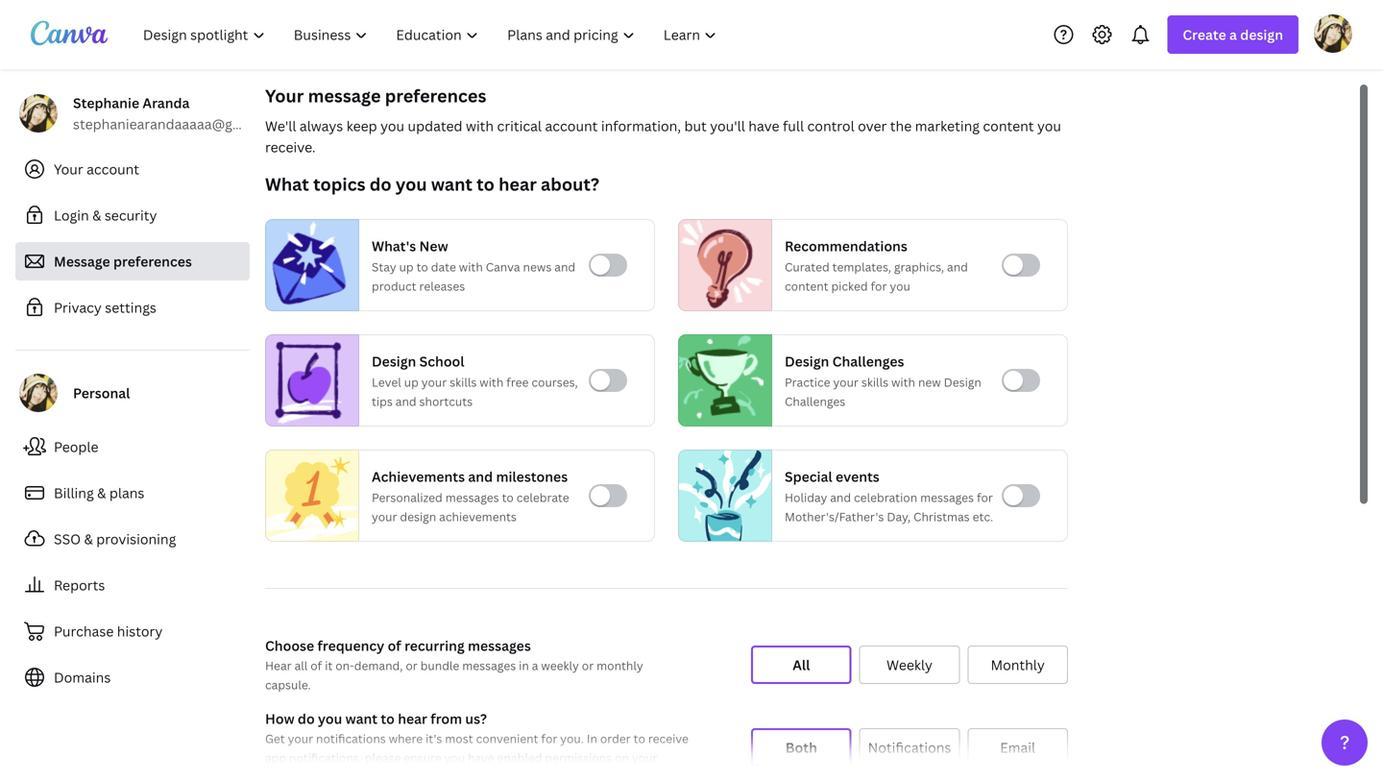 Task type: describe. For each thing, give the bounding box(es) containing it.
celebration
[[854, 490, 918, 505]]

up for what's
[[399, 259, 414, 275]]

aranda
[[143, 94, 190, 112]]

skills inside "design challenges practice your skills with new design challenges"
[[862, 374, 889, 390]]

messages up in
[[468, 637, 531, 655]]

device.
[[265, 769, 305, 781]]

courses,
[[532, 374, 578, 390]]

permissions
[[545, 750, 612, 766]]

billing
[[54, 484, 94, 502]]

with inside your message preferences we'll always keep you updated with critical account information, but you'll have full control over the marketing content you receive.
[[466, 117, 494, 135]]

keep
[[347, 117, 377, 135]]

receive
[[648, 731, 689, 747]]

special
[[785, 467, 833, 486]]

stay
[[372, 259, 397, 275]]

what's new stay up to date with canva news and product releases
[[372, 237, 576, 294]]

topic image for design school
[[266, 334, 351, 427]]

to up the where
[[381, 710, 395, 728]]

in
[[519, 658, 529, 674]]

design inside dropdown button
[[1241, 25, 1284, 44]]

mother's/father's
[[785, 509, 884, 525]]

message
[[308, 84, 381, 108]]

your account
[[54, 160, 139, 178]]

login
[[54, 206, 89, 224]]

notifications
[[868, 738, 952, 757]]

login & security
[[54, 206, 157, 224]]

Both button
[[751, 728, 852, 767]]

canva
[[486, 259, 520, 275]]

provisioning
[[96, 530, 176, 548]]

from
[[431, 710, 462, 728]]

purchase history
[[54, 622, 163, 640]]

monthly
[[991, 656, 1045, 674]]

privacy settings
[[54, 298, 157, 317]]

purchase
[[54, 622, 114, 640]]

& for login
[[92, 206, 101, 224]]

your account link
[[15, 150, 250, 188]]

tips
[[372, 394, 393, 409]]

enabled
[[497, 750, 542, 766]]

design school level up your skills with free courses, tips and shortcuts
[[372, 352, 578, 409]]

recurring
[[405, 637, 465, 655]]

to right order
[[634, 731, 646, 747]]

plans
[[109, 484, 145, 502]]

messages inside achievements and milestones personalized messages to celebrate your design achievements
[[446, 490, 499, 505]]

on-
[[336, 658, 354, 674]]

us?
[[466, 710, 487, 728]]

celebrate
[[517, 490, 570, 505]]

frequency
[[318, 637, 385, 655]]

recommendations
[[785, 237, 908, 255]]

security
[[105, 206, 157, 224]]

to up what's new stay up to date with canva news and product releases
[[477, 172, 495, 196]]

your for message
[[265, 84, 304, 108]]

it
[[325, 658, 333, 674]]

1 vertical spatial of
[[311, 658, 322, 674]]

on
[[615, 750, 629, 766]]

about?
[[541, 172, 600, 196]]

releases
[[419, 278, 465, 294]]

billing & plans
[[54, 484, 145, 502]]

to inside achievements and milestones personalized messages to celebrate your design achievements
[[502, 490, 514, 505]]

domains link
[[15, 658, 250, 697]]

account inside your message preferences we'll always keep you updated with critical account information, but you'll have full control over the marketing content you receive.
[[545, 117, 598, 135]]

do inside how do you want to hear from us? get your notifications where it's most convenient for you. in order to receive app notifications, please ensure you have enabled permissions on your device.
[[298, 710, 315, 728]]

what
[[265, 172, 309, 196]]

control
[[808, 117, 855, 135]]

2 or from the left
[[582, 658, 594, 674]]

topic image for what's new
[[266, 219, 351, 311]]

notifications,
[[289, 750, 362, 766]]

your inside "design challenges practice your skills with new design challenges"
[[834, 374, 859, 390]]

new
[[919, 374, 941, 390]]

have inside how do you want to hear from us? get your notifications where it's most convenient for you. in order to receive app notifications, please ensure you have enabled permissions on your device.
[[468, 750, 495, 766]]

school
[[420, 352, 465, 370]]

& for sso
[[84, 530, 93, 548]]

have inside your message preferences we'll always keep you updated with critical account information, but you'll have full control over the marketing content you receive.
[[749, 117, 780, 135]]

1 or from the left
[[406, 658, 418, 674]]

receive.
[[265, 138, 316, 156]]

sso & provisioning
[[54, 530, 176, 548]]

want inside how do you want to hear from us? get your notifications where it's most convenient for you. in order to receive app notifications, please ensure you have enabled permissions on your device.
[[346, 710, 378, 728]]

messages left in
[[462, 658, 516, 674]]

& for billing
[[97, 484, 106, 502]]

what's
[[372, 237, 416, 255]]

message preferences link
[[15, 242, 250, 281]]

achievements
[[372, 467, 465, 486]]

design inside achievements and milestones personalized messages to celebrate your design achievements
[[400, 509, 436, 525]]

hear
[[265, 658, 292, 674]]

All button
[[751, 646, 852, 684]]

Notifications button
[[860, 728, 960, 767]]

weekly
[[541, 658, 579, 674]]

Email button
[[968, 728, 1069, 767]]

reports
[[54, 576, 105, 594]]

billing & plans link
[[15, 474, 250, 512]]

settings
[[105, 298, 157, 317]]

holiday
[[785, 490, 828, 505]]

you'll
[[710, 117, 746, 135]]

critical
[[497, 117, 542, 135]]

curated
[[785, 259, 830, 275]]

design for design school
[[372, 352, 416, 370]]

the
[[891, 117, 912, 135]]

you inside recommendations curated templates, graphics, and content picked for you
[[890, 278, 911, 294]]

stephaniearandaaaaa@gmail.com
[[73, 115, 292, 133]]

it's
[[426, 731, 442, 747]]

0 vertical spatial do
[[370, 172, 392, 196]]

most
[[445, 731, 473, 747]]

create a design
[[1183, 25, 1284, 44]]

0 vertical spatial want
[[431, 172, 473, 196]]

personal
[[73, 384, 130, 402]]

topic image for special events
[[679, 446, 772, 546]]

we'll
[[265, 117, 296, 135]]

updated
[[408, 117, 463, 135]]



Task type: vqa. For each thing, say whether or not it's contained in the screenshot.
Social media button at the right of page
no



Task type: locate. For each thing, give the bounding box(es) containing it.
0 horizontal spatial content
[[785, 278, 829, 294]]

or
[[406, 658, 418, 674], [582, 658, 594, 674]]

achievements and milestones personalized messages to celebrate your design achievements
[[372, 467, 570, 525]]

design up practice
[[785, 352, 830, 370]]

0 horizontal spatial a
[[532, 658, 539, 674]]

2 horizontal spatial design
[[944, 374, 982, 390]]

2 vertical spatial for
[[541, 731, 558, 747]]

to inside what's new stay up to date with canva news and product releases
[[417, 259, 428, 275]]

and inside what's new stay up to date with canva news and product releases
[[555, 259, 576, 275]]

do right how
[[298, 710, 315, 728]]

privacy settings link
[[15, 288, 250, 327]]

to left date at top left
[[417, 259, 428, 275]]

picked
[[832, 278, 868, 294]]

and inside special events holiday and celebration messages for mother's/father's day, christmas etc.
[[830, 490, 851, 505]]

1 skills from the left
[[450, 374, 477, 390]]

account right critical on the top of page
[[545, 117, 598, 135]]

0 horizontal spatial your
[[54, 160, 83, 178]]

challenges
[[833, 352, 905, 370], [785, 394, 846, 409]]

notifications
[[316, 731, 386, 747]]

content
[[983, 117, 1034, 135], [785, 278, 829, 294]]

up
[[399, 259, 414, 275], [404, 374, 419, 390]]

your up we'll
[[265, 84, 304, 108]]

challenges down practice
[[785, 394, 846, 409]]

up inside design school level up your skills with free courses, tips and shortcuts
[[404, 374, 419, 390]]

up right stay
[[399, 259, 414, 275]]

1 horizontal spatial hear
[[499, 172, 537, 196]]

and inside design school level up your skills with free courses, tips and shortcuts
[[396, 394, 417, 409]]

preferences inside your message preferences we'll always keep you updated with critical account information, but you'll have full control over the marketing content you receive.
[[385, 84, 487, 108]]

0 vertical spatial a
[[1230, 25, 1238, 44]]

design inside design school level up your skills with free courses, tips and shortcuts
[[372, 352, 416, 370]]

your down personalized
[[372, 509, 397, 525]]

and right "news"
[[555, 259, 576, 275]]

app
[[265, 750, 286, 766]]

how
[[265, 710, 295, 728]]

1 vertical spatial want
[[346, 710, 378, 728]]

design
[[372, 352, 416, 370], [785, 352, 830, 370], [944, 374, 982, 390]]

content inside recommendations curated templates, graphics, and content picked for you
[[785, 278, 829, 294]]

with inside design school level up your skills with free courses, tips and shortcuts
[[480, 374, 504, 390]]

with left new
[[892, 374, 916, 390]]

design right create
[[1241, 25, 1284, 44]]

graphics,
[[895, 259, 945, 275]]

topic image left stay
[[266, 219, 351, 311]]

with left critical on the top of page
[[466, 117, 494, 135]]

1 horizontal spatial do
[[370, 172, 392, 196]]

0 vertical spatial your
[[265, 84, 304, 108]]

a right in
[[532, 658, 539, 674]]

1 vertical spatial have
[[468, 750, 495, 766]]

1 horizontal spatial of
[[388, 637, 401, 655]]

and
[[555, 259, 576, 275], [948, 259, 969, 275], [396, 394, 417, 409], [468, 467, 493, 486], [830, 490, 851, 505]]

people link
[[15, 428, 250, 466]]

how do you want to hear from us? get your notifications where it's most convenient for you. in order to receive app notifications, please ensure you have enabled permissions on your device.
[[265, 710, 689, 781]]

have down most
[[468, 750, 495, 766]]

1 vertical spatial content
[[785, 278, 829, 294]]

preferences up updated at left top
[[385, 84, 487, 108]]

1 horizontal spatial design
[[785, 352, 830, 370]]

with right date at top left
[[459, 259, 483, 275]]

for down templates,
[[871, 278, 887, 294]]

events
[[836, 467, 880, 486]]

messages up "christmas"
[[921, 490, 974, 505]]

people
[[54, 438, 99, 456]]

0 horizontal spatial design
[[400, 509, 436, 525]]

with left free
[[480, 374, 504, 390]]

your inside your message preferences we'll always keep you updated with critical account information, but you'll have full control over the marketing content you receive.
[[265, 84, 304, 108]]

capsule.
[[265, 677, 311, 693]]

and right graphics,
[[948, 259, 969, 275]]

1 horizontal spatial skills
[[862, 374, 889, 390]]

1 vertical spatial up
[[404, 374, 419, 390]]

for inside special events holiday and celebration messages for mother's/father's day, christmas etc.
[[977, 490, 994, 505]]

top level navigation element
[[131, 15, 734, 54]]

you.
[[561, 731, 584, 747]]

and right the tips
[[396, 394, 417, 409]]

Monthly button
[[968, 646, 1069, 684]]

message preferences
[[54, 252, 192, 271]]

choose frequency of recurring messages hear all of it on-demand, or bundle messages in a weekly or monthly capsule.
[[265, 637, 644, 693]]

1 vertical spatial account
[[87, 160, 139, 178]]

bundle
[[421, 658, 460, 674]]

for inside how do you want to hear from us? get your notifications where it's most convenient for you. in order to receive app notifications, please ensure you have enabled permissions on your device.
[[541, 731, 558, 747]]

your inside design school level up your skills with free courses, tips and shortcuts
[[422, 374, 447, 390]]

of
[[388, 637, 401, 655], [311, 658, 322, 674]]

achievements
[[439, 509, 517, 525]]

and up achievements
[[468, 467, 493, 486]]

hear left about?
[[499, 172, 537, 196]]

hear up the where
[[398, 710, 428, 728]]

content down curated
[[785, 278, 829, 294]]

1 horizontal spatial design
[[1241, 25, 1284, 44]]

0 horizontal spatial skills
[[450, 374, 477, 390]]

hear inside how do you want to hear from us? get your notifications where it's most convenient for you. in order to receive app notifications, please ensure you have enabled permissions on your device.
[[398, 710, 428, 728]]

your down school
[[422, 374, 447, 390]]

stephanie aranda image
[[1315, 14, 1353, 53]]

1 vertical spatial your
[[54, 160, 83, 178]]

topic image for recommendations
[[679, 219, 764, 311]]

templates,
[[833, 259, 892, 275]]

1 vertical spatial a
[[532, 658, 539, 674]]

topic image for design challenges
[[679, 334, 764, 427]]

for left you.
[[541, 731, 558, 747]]

2 horizontal spatial for
[[977, 490, 994, 505]]

for
[[871, 278, 887, 294], [977, 490, 994, 505], [541, 731, 558, 747]]

a inside dropdown button
[[1230, 25, 1238, 44]]

0 horizontal spatial for
[[541, 731, 558, 747]]

day,
[[887, 509, 911, 525]]

design
[[1241, 25, 1284, 44], [400, 509, 436, 525]]

1 horizontal spatial or
[[582, 658, 594, 674]]

message
[[54, 252, 110, 271]]

1 vertical spatial hear
[[398, 710, 428, 728]]

1 horizontal spatial a
[[1230, 25, 1238, 44]]

recommendations curated templates, graphics, and content picked for you
[[785, 237, 969, 294]]

choose
[[265, 637, 314, 655]]

want up notifications on the bottom of the page
[[346, 710, 378, 728]]

a
[[1230, 25, 1238, 44], [532, 658, 539, 674]]

design up level
[[372, 352, 416, 370]]

your right practice
[[834, 374, 859, 390]]

messages inside special events holiday and celebration messages for mother's/father's day, christmas etc.
[[921, 490, 974, 505]]

1 vertical spatial do
[[298, 710, 315, 728]]

0 vertical spatial account
[[545, 117, 598, 135]]

account up login & security
[[87, 160, 139, 178]]

1 horizontal spatial have
[[749, 117, 780, 135]]

your inside achievements and milestones personalized messages to celebrate your design achievements
[[372, 509, 397, 525]]

design for design challenges
[[785, 352, 830, 370]]

want down updated at left top
[[431, 172, 473, 196]]

0 horizontal spatial or
[[406, 658, 418, 674]]

0 horizontal spatial have
[[468, 750, 495, 766]]

design right new
[[944, 374, 982, 390]]

1 vertical spatial &
[[97, 484, 106, 502]]

messages up achievements
[[446, 490, 499, 505]]

topic image for achievements and milestones
[[266, 446, 358, 546]]

& right sso
[[84, 530, 93, 548]]

to
[[477, 172, 495, 196], [417, 259, 428, 275], [502, 490, 514, 505], [381, 710, 395, 728], [634, 731, 646, 747]]

a right create
[[1230, 25, 1238, 44]]

or left bundle
[[406, 658, 418, 674]]

0 horizontal spatial of
[[311, 658, 322, 674]]

always
[[300, 117, 343, 135]]

a inside choose frequency of recurring messages hear all of it on-demand, or bundle messages in a weekly or monthly capsule.
[[532, 658, 539, 674]]

of up demand,
[[388, 637, 401, 655]]

hear
[[499, 172, 537, 196], [398, 710, 428, 728]]

practice
[[785, 374, 831, 390]]

1 vertical spatial design
[[400, 509, 436, 525]]

please
[[365, 750, 401, 766]]

your for account
[[54, 160, 83, 178]]

0 vertical spatial &
[[92, 206, 101, 224]]

have left full
[[749, 117, 780, 135]]

get
[[265, 731, 285, 747]]

free
[[507, 374, 529, 390]]

preferences inside message preferences link
[[113, 252, 192, 271]]

your
[[422, 374, 447, 390], [834, 374, 859, 390], [372, 509, 397, 525], [288, 731, 313, 747], [632, 750, 658, 766]]

christmas
[[914, 509, 970, 525]]

topic image left the tips
[[266, 334, 351, 427]]

0 horizontal spatial preferences
[[113, 252, 192, 271]]

challenges down picked
[[833, 352, 905, 370]]

0 vertical spatial preferences
[[385, 84, 487, 108]]

1 horizontal spatial content
[[983, 117, 1034, 135]]

0 vertical spatial content
[[983, 117, 1034, 135]]

0 horizontal spatial do
[[298, 710, 315, 728]]

for up etc.
[[977, 490, 994, 505]]

level
[[372, 374, 401, 390]]

with inside "design challenges practice your skills with new design challenges"
[[892, 374, 916, 390]]

0 vertical spatial up
[[399, 259, 414, 275]]

monthly
[[597, 658, 644, 674]]

1 horizontal spatial account
[[545, 117, 598, 135]]

& right the login
[[92, 206, 101, 224]]

personalized
[[372, 490, 443, 505]]

2 vertical spatial &
[[84, 530, 93, 548]]

topic image left curated
[[679, 219, 764, 311]]

do right topics
[[370, 172, 392, 196]]

0 horizontal spatial hear
[[398, 710, 428, 728]]

create a design button
[[1168, 15, 1299, 54]]

purchase history link
[[15, 612, 250, 651]]

demand,
[[354, 658, 403, 674]]

stephanie
[[73, 94, 139, 112]]

up right level
[[404, 374, 419, 390]]

create
[[1183, 25, 1227, 44]]

over
[[858, 117, 887, 135]]

your up the login
[[54, 160, 83, 178]]

to down milestones
[[502, 490, 514, 505]]

2 skills from the left
[[862, 374, 889, 390]]

Weekly button
[[860, 646, 960, 684]]

email
[[1001, 738, 1036, 757]]

0 vertical spatial of
[[388, 637, 401, 655]]

0 horizontal spatial design
[[372, 352, 416, 370]]

marketing
[[915, 117, 980, 135]]

content inside your message preferences we'll always keep you updated with critical account information, but you'll have full control over the marketing content you receive.
[[983, 117, 1034, 135]]

&
[[92, 206, 101, 224], [97, 484, 106, 502], [84, 530, 93, 548]]

topic image
[[266, 219, 351, 311], [679, 219, 764, 311], [266, 334, 351, 427], [679, 334, 764, 427], [266, 446, 358, 546], [679, 446, 772, 546]]

or right weekly
[[582, 658, 594, 674]]

where
[[389, 731, 423, 747]]

1 horizontal spatial for
[[871, 278, 887, 294]]

skills up shortcuts
[[450, 374, 477, 390]]

date
[[431, 259, 456, 275]]

0 vertical spatial for
[[871, 278, 887, 294]]

1 vertical spatial for
[[977, 490, 994, 505]]

topic image left practice
[[679, 334, 764, 427]]

up for design
[[404, 374, 419, 390]]

and inside achievements and milestones personalized messages to celebrate your design achievements
[[468, 467, 493, 486]]

but
[[685, 117, 707, 135]]

with inside what's new stay up to date with canva news and product releases
[[459, 259, 483, 275]]

1 vertical spatial challenges
[[785, 394, 846, 409]]

all
[[295, 658, 308, 674]]

and inside recommendations curated templates, graphics, and content picked for you
[[948, 259, 969, 275]]

all
[[793, 656, 810, 674]]

0 vertical spatial design
[[1241, 25, 1284, 44]]

your right on
[[632, 750, 658, 766]]

login & security link
[[15, 196, 250, 234]]

0 vertical spatial hear
[[499, 172, 537, 196]]

preferences up 'privacy settings' link on the left top
[[113, 252, 192, 271]]

for inside recommendations curated templates, graphics, and content picked for you
[[871, 278, 887, 294]]

1 horizontal spatial your
[[265, 84, 304, 108]]

reports link
[[15, 566, 250, 604]]

history
[[117, 622, 163, 640]]

both
[[786, 738, 818, 757]]

do
[[370, 172, 392, 196], [298, 710, 315, 728]]

1 vertical spatial preferences
[[113, 252, 192, 271]]

design down personalized
[[400, 509, 436, 525]]

want
[[431, 172, 473, 196], [346, 710, 378, 728]]

of left it
[[311, 658, 322, 674]]

topic image left personalized
[[266, 446, 358, 546]]

0 horizontal spatial account
[[87, 160, 139, 178]]

skills inside design school level up your skills with free courses, tips and shortcuts
[[450, 374, 477, 390]]

sso
[[54, 530, 81, 548]]

topics
[[313, 172, 366, 196]]

weekly
[[887, 656, 933, 674]]

in
[[587, 731, 598, 747]]

your
[[265, 84, 304, 108], [54, 160, 83, 178]]

your right get
[[288, 731, 313, 747]]

& left plans on the left of the page
[[97, 484, 106, 502]]

have
[[749, 117, 780, 135], [468, 750, 495, 766]]

account inside the your account link
[[87, 160, 139, 178]]

1 horizontal spatial preferences
[[385, 84, 487, 108]]

with
[[466, 117, 494, 135], [459, 259, 483, 275], [480, 374, 504, 390], [892, 374, 916, 390]]

topic image left the "holiday"
[[679, 446, 772, 546]]

and up mother's/father's
[[830, 490, 851, 505]]

order
[[600, 731, 631, 747]]

1 horizontal spatial want
[[431, 172, 473, 196]]

content right marketing at the right top
[[983, 117, 1034, 135]]

full
[[783, 117, 804, 135]]

0 vertical spatial have
[[749, 117, 780, 135]]

0 horizontal spatial want
[[346, 710, 378, 728]]

skills left new
[[862, 374, 889, 390]]

up inside what's new stay up to date with canva news and product releases
[[399, 259, 414, 275]]

0 vertical spatial challenges
[[833, 352, 905, 370]]

sso & provisioning link
[[15, 520, 250, 558]]



